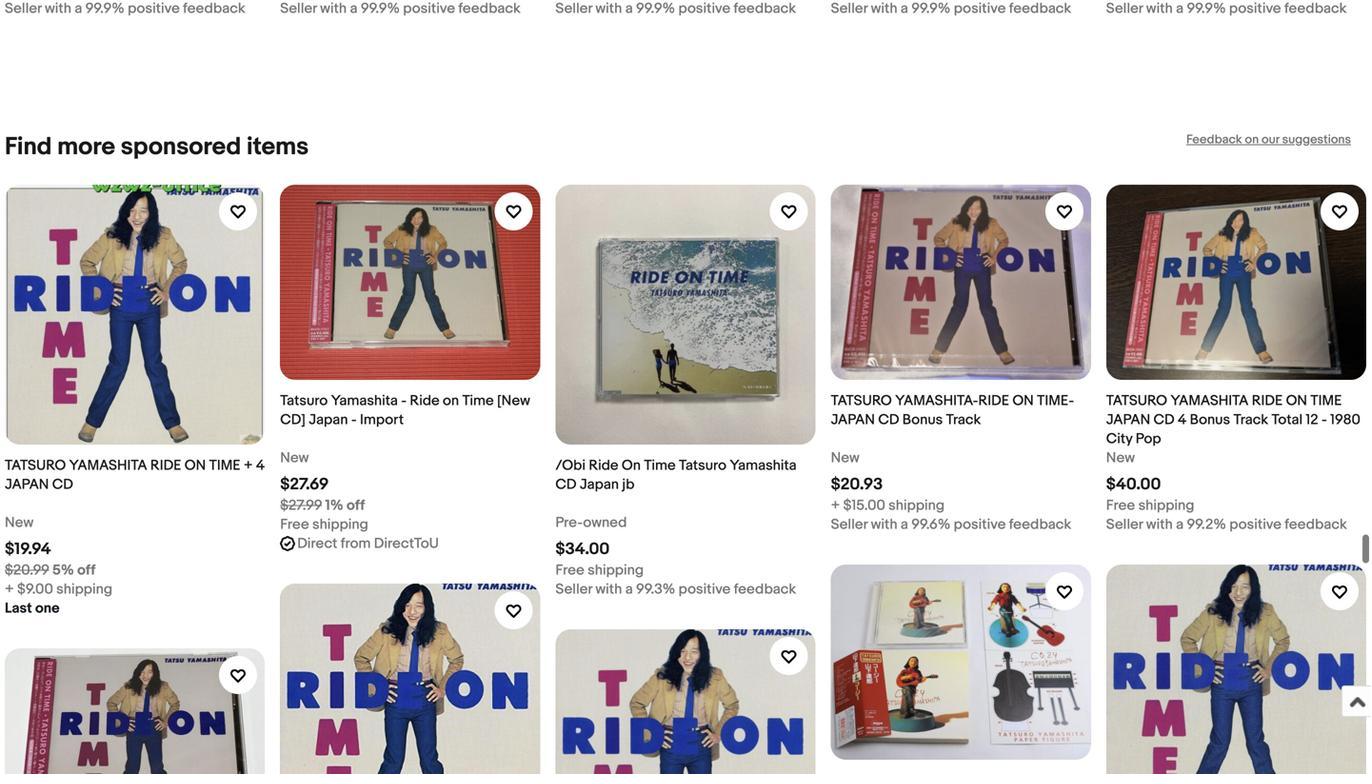 Task type: describe. For each thing, give the bounding box(es) containing it.
one
[[35, 600, 60, 617]]

a for owned
[[626, 581, 633, 598]]

yamashita inside /obi ride on time tatsuro yamashita cd japan jb
[[730, 457, 797, 475]]

tatsuro inside tatsuro yamashita - ride on time [new cd] japan - import
[[280, 392, 328, 409]]

/obi
[[556, 457, 586, 475]]

sponsored
[[121, 132, 241, 162]]

4 inside tatsuro yamashita ride on time + 4 japan cd
[[256, 457, 265, 475]]

pre-owned $34.00 free shipping seller with a 99.3% positive feedback
[[556, 515, 797, 598]]

+ for $19.94
[[5, 581, 14, 598]]

99.3%
[[636, 581, 676, 598]]

time for tatsuro yamashita ride on time + 4 japan cd
[[209, 457, 241, 475]]

/obi ride on time tatsuro yamashita cd japan jb
[[556, 457, 797, 494]]

12
[[1306, 411, 1319, 429]]

new text field for $27.69
[[280, 449, 309, 468]]

feedback for $20.93
[[1009, 516, 1072, 533]]

0 horizontal spatial -
[[351, 411, 357, 429]]

find
[[5, 132, 52, 162]]

pre-
[[556, 515, 583, 532]]

on inside tatsuro yamashita - ride on time [new cd] japan - import
[[443, 392, 459, 409]]

new for $27.69
[[280, 449, 309, 467]]

new $19.94 $20.99 5% off + $9.00 shipping last one
[[5, 515, 112, 617]]

5%
[[52, 562, 74, 579]]

items
[[247, 132, 309, 162]]

$19.94 text field
[[5, 540, 51, 560]]

direct from directtou
[[297, 535, 439, 552]]

group containing $27.69
[[5, 185, 1367, 774]]

1%
[[325, 497, 344, 514]]

off for $19.94
[[77, 562, 96, 579]]

feedback inside tatsuro yamashita ride on time japan cd 4 bonus track total 12 - 1980 city pop new $40.00 free shipping seller with a 99.2% positive feedback
[[1285, 516, 1348, 533]]

tatsuro yamashita - ride on time [new cd] japan - import
[[280, 392, 531, 429]]

directtou
[[374, 535, 439, 552]]

$27.69
[[280, 475, 329, 495]]

from
[[341, 535, 371, 552]]

1 horizontal spatial -
[[401, 392, 407, 409]]

total
[[1272, 411, 1303, 429]]

+ $15.00 shipping text field
[[831, 496, 945, 515]]

$20.93
[[831, 475, 883, 495]]

1 group from the top
[[5, 0, 1367, 18]]

on
[[622, 457, 641, 475]]

$34.00
[[556, 540, 610, 560]]

$19.94
[[5, 540, 51, 560]]

ride inside /obi ride on time tatsuro yamashita cd japan jb
[[589, 457, 619, 475]]

tatsuro yamashita-ride on time- japan cd bonus track
[[831, 392, 1075, 429]]

ride for $19.94
[[150, 457, 181, 475]]

positive for owned
[[679, 581, 731, 598]]

pop
[[1136, 430, 1162, 448]]

shipping inside new $20.93 + $15.00 shipping seller with a 99.6% positive feedback
[[889, 497, 945, 514]]

new text field for $20.93
[[831, 449, 860, 468]]

+ for yamashita
[[244, 457, 253, 475]]

jb
[[622, 476, 635, 494]]

yamashita-
[[896, 392, 979, 409]]

$40.00
[[1107, 475, 1162, 495]]

on for $20.93
[[1013, 392, 1034, 409]]

shipping inside new $27.69 $27.99 1% off free shipping
[[312, 516, 369, 533]]

shipping inside new $19.94 $20.99 5% off + $9.00 shipping last one
[[56, 581, 112, 598]]

free inside pre-owned $34.00 free shipping seller with a 99.3% positive feedback
[[556, 562, 585, 579]]

with for owned
[[596, 581, 622, 598]]

Seller with a 99.2% positive feedback text field
[[1107, 515, 1348, 534]]

cd for /obi ride on time tatsuro yamashita cd japan jb
[[556, 476, 577, 494]]

import
[[360, 411, 404, 429]]

shipping inside pre-owned $34.00 free shipping seller with a 99.3% positive feedback
[[588, 562, 644, 579]]

time inside tatsuro yamashita - ride on time [new cd] japan - import
[[462, 392, 494, 409]]

Free shipping text field
[[280, 515, 369, 534]]

with for $20.93
[[871, 516, 898, 533]]

time inside /obi ride on time tatsuro yamashita cd japan jb
[[644, 457, 676, 475]]

99.6%
[[912, 516, 951, 533]]

Pre-owned text field
[[556, 514, 627, 533]]

cd for tatsuro yamashita-ride on time- japan cd bonus track
[[879, 411, 900, 429]]

suggestions
[[1283, 132, 1352, 147]]

free shipping text field for $34.00
[[556, 561, 644, 580]]

new text field for $19.94
[[5, 514, 34, 533]]

direct
[[297, 535, 338, 552]]

4 inside tatsuro yamashita ride on time japan cd 4 bonus track total 12 - 1980 city pop new $40.00 free shipping seller with a 99.2% positive feedback
[[1178, 411, 1187, 429]]

Seller with a 99.6% positive feedback text field
[[831, 515, 1072, 534]]

on inside tatsuro yamashita ride on time japan cd 4 bonus track total 12 - 1980 city pop new $40.00 free shipping seller with a 99.2% positive feedback
[[1287, 392, 1308, 409]]

+ inside new $20.93 + $15.00 shipping seller with a 99.6% positive feedback
[[831, 497, 840, 514]]

cd inside tatsuro yamashita ride on time + 4 japan cd
[[52, 476, 73, 494]]

japan inside tatsuro yamashita ride on time + 4 japan cd
[[5, 476, 49, 494]]

bonus inside tatsuro yamashita ride on time japan cd 4 bonus track total 12 - 1980 city pop new $40.00 free shipping seller with a 99.2% positive feedback
[[1190, 411, 1231, 429]]

tatsuro yamashita ride on time japan cd 4 bonus track total 12 - 1980 city pop new $40.00 free shipping seller with a 99.2% positive feedback
[[1107, 392, 1361, 533]]

seller inside tatsuro yamashita ride on time japan cd 4 bonus track total 12 - 1980 city pop new $40.00 free shipping seller with a 99.2% positive feedback
[[1107, 516, 1143, 533]]

ride inside tatsuro yamashita - ride on time [new cd] japan - import
[[410, 392, 440, 409]]

a inside tatsuro yamashita ride on time japan cd 4 bonus track total 12 - 1980 city pop new $40.00 free shipping seller with a 99.2% positive feedback
[[1177, 516, 1184, 533]]

time-
[[1037, 392, 1075, 409]]

owned
[[583, 515, 627, 532]]

$27.99
[[280, 497, 322, 514]]



Task type: vqa. For each thing, say whether or not it's contained in the screenshot.
$27.99
yes



Task type: locate. For each thing, give the bounding box(es) containing it.
1 horizontal spatial positive
[[954, 516, 1006, 533]]

1 horizontal spatial on
[[1245, 132, 1259, 147]]

2 horizontal spatial ride
[[1252, 392, 1283, 409]]

positive right the 99.2%
[[1230, 516, 1282, 533]]

seller for owned
[[556, 581, 593, 598]]

$34.00 text field
[[556, 540, 610, 560]]

Seller with a 99.3% positive feedback text field
[[556, 580, 797, 599]]

None text field
[[5, 0, 245, 18], [280, 0, 521, 18], [831, 0, 1072, 18], [5, 0, 245, 18], [280, 0, 521, 18], [831, 0, 1072, 18]]

yamashita inside tatsuro yamashita ride on time + 4 japan cd
[[69, 457, 147, 475]]

positive inside tatsuro yamashita ride on time japan cd 4 bonus track total 12 - 1980 city pop new $40.00 free shipping seller with a 99.2% positive feedback
[[1230, 516, 1282, 533]]

new for $19.94
[[5, 515, 34, 532]]

1 horizontal spatial 4
[[1178, 411, 1187, 429]]

1 vertical spatial free shipping text field
[[556, 561, 644, 580]]

tatsuro
[[831, 392, 892, 409], [1107, 392, 1168, 409], [5, 457, 66, 475]]

cd]
[[280, 411, 306, 429]]

last
[[5, 600, 32, 617]]

free
[[1107, 497, 1136, 514], [280, 516, 309, 533], [556, 562, 585, 579]]

japan for tatsuro yamashita ride on time japan cd 4 bonus track total 12 - 1980 city pop new $40.00 free shipping seller with a 99.2% positive feedback
[[1107, 411, 1151, 429]]

$20.99
[[5, 562, 49, 579]]

+ $9.00 shipping text field
[[5, 580, 112, 599]]

1 vertical spatial time
[[209, 457, 241, 475]]

2 track from the left
[[1234, 411, 1269, 429]]

yamashita
[[1171, 392, 1249, 409], [69, 457, 147, 475]]

0 horizontal spatial japan
[[309, 411, 348, 429]]

bonus down yamashita-
[[903, 411, 943, 429]]

cd inside tatsuro yamashita ride on time japan cd 4 bonus track total 12 - 1980 city pop new $40.00 free shipping seller with a 99.2% positive feedback
[[1154, 411, 1175, 429]]

shipping down $34.00
[[588, 562, 644, 579]]

None text field
[[556, 0, 796, 18], [1107, 0, 1347, 18], [556, 0, 796, 18], [1107, 0, 1347, 18]]

yamashita inside tatsuro yamashita - ride on time [new cd] japan - import
[[331, 392, 398, 409]]

0 vertical spatial yamashita
[[331, 392, 398, 409]]

tatsuro up pop
[[1107, 392, 1168, 409]]

0 horizontal spatial on
[[185, 457, 206, 475]]

on
[[1245, 132, 1259, 147], [443, 392, 459, 409]]

positive inside new $20.93 + $15.00 shipping seller with a 99.6% positive feedback
[[954, 516, 1006, 533]]

off right 1%
[[347, 497, 365, 514]]

Free shipping text field
[[1107, 496, 1195, 515], [556, 561, 644, 580]]

tatsuro inside tatsuro yamashita ride on time japan cd 4 bonus track total 12 - 1980 city pop new $40.00 free shipping seller with a 99.2% positive feedback
[[1107, 392, 1168, 409]]

tatsuro inside /obi ride on time tatsuro yamashita cd japan jb
[[679, 457, 727, 475]]

with inside new $20.93 + $15.00 shipping seller with a 99.6% positive feedback
[[871, 516, 898, 533]]

0 horizontal spatial free
[[280, 516, 309, 533]]

feedback on our suggestions link
[[1187, 132, 1352, 147]]

on left [new
[[443, 392, 459, 409]]

+
[[244, 457, 253, 475], [831, 497, 840, 514], [5, 581, 14, 598]]

1 horizontal spatial seller
[[831, 516, 868, 533]]

$27.69 text field
[[280, 475, 329, 495]]

seller for $20.93
[[831, 516, 868, 533]]

new inside new $27.69 $27.99 1% off free shipping
[[280, 449, 309, 467]]

1 horizontal spatial ride
[[979, 392, 1010, 409]]

1 horizontal spatial tatsuro
[[831, 392, 892, 409]]

0 horizontal spatial bonus
[[903, 411, 943, 429]]

New text field
[[280, 449, 309, 468], [1107, 449, 1136, 468]]

track inside tatsuro yamashita ride on time japan cd 4 bonus track total 12 - 1980 city pop new $40.00 free shipping seller with a 99.2% positive feedback
[[1234, 411, 1269, 429]]

with down + $15.00 shipping text field
[[871, 516, 898, 533]]

$40.00 text field
[[1107, 475, 1162, 495]]

-
[[401, 392, 407, 409], [351, 411, 357, 429], [1322, 411, 1328, 429]]

Direct from DirectToU text field
[[297, 534, 439, 553]]

japan inside tatsuro yamashita-ride on time- japan cd bonus track
[[831, 411, 875, 429]]

cd down yamashita-
[[879, 411, 900, 429]]

tatsuro inside tatsuro yamashita ride on time + 4 japan cd
[[5, 457, 66, 475]]

0 horizontal spatial 4
[[256, 457, 265, 475]]

1 horizontal spatial yamashita
[[1171, 392, 1249, 409]]

0 horizontal spatial positive
[[679, 581, 731, 598]]

ride inside tatsuro yamashita ride on time + 4 japan cd
[[150, 457, 181, 475]]

new $20.93 + $15.00 shipping seller with a 99.6% positive feedback
[[831, 449, 1072, 533]]

0 horizontal spatial ride
[[410, 392, 440, 409]]

0 horizontal spatial +
[[5, 581, 14, 598]]

cd
[[879, 411, 900, 429], [1154, 411, 1175, 429], [52, 476, 73, 494], [556, 476, 577, 494]]

1 vertical spatial on
[[443, 392, 459, 409]]

on left our
[[1245, 132, 1259, 147]]

shipping inside tatsuro yamashita ride on time japan cd 4 bonus track total 12 - 1980 city pop new $40.00 free shipping seller with a 99.2% positive feedback
[[1139, 497, 1195, 514]]

yamashita for tatsuro yamashita ride on time + 4 japan cd
[[69, 457, 147, 475]]

tatsuro up $19.94 text box on the bottom left of the page
[[5, 457, 66, 475]]

new text field for $40.00
[[1107, 449, 1136, 468]]

0 horizontal spatial a
[[626, 581, 633, 598]]

free shipping text field for $40.00
[[1107, 496, 1195, 515]]

feedback on our suggestions
[[1187, 132, 1352, 147]]

1 vertical spatial yamashita
[[730, 457, 797, 475]]

track inside tatsuro yamashita-ride on time- japan cd bonus track
[[946, 411, 981, 429]]

seller down $15.00
[[831, 516, 868, 533]]

$9.00
[[17, 581, 53, 598]]

new inside new $19.94 $20.99 5% off + $9.00 shipping last one
[[5, 515, 34, 532]]

time
[[1311, 392, 1342, 409], [209, 457, 241, 475]]

ride left on on the left bottom
[[589, 457, 619, 475]]

cd inside /obi ride on time tatsuro yamashita cd japan jb
[[556, 476, 577, 494]]

tatsuro left yamashita-
[[831, 392, 892, 409]]

new
[[280, 449, 309, 467], [831, 449, 860, 467], [1107, 449, 1136, 467], [5, 515, 34, 532]]

1 bonus from the left
[[903, 411, 943, 429]]

1 horizontal spatial track
[[1234, 411, 1269, 429]]

japan
[[831, 411, 875, 429], [1107, 411, 1151, 429], [5, 476, 49, 494]]

ride
[[410, 392, 440, 409], [589, 457, 619, 475]]

2 horizontal spatial free
[[1107, 497, 1136, 514]]

New text field
[[831, 449, 860, 468], [5, 514, 34, 533]]

1 horizontal spatial feedback
[[1009, 516, 1072, 533]]

$20.93 text field
[[831, 475, 883, 495]]

Last one text field
[[5, 599, 60, 618]]

on
[[1013, 392, 1034, 409], [1287, 392, 1308, 409], [185, 457, 206, 475]]

free down $27.99 on the left bottom
[[280, 516, 309, 533]]

off for $27.69
[[347, 497, 365, 514]]

a for $20.93
[[901, 516, 909, 533]]

[new
[[497, 392, 531, 409]]

japan up "$19.94"
[[5, 476, 49, 494]]

new inside new $20.93 + $15.00 shipping seller with a 99.6% positive feedback
[[831, 449, 860, 467]]

with inside tatsuro yamashita ride on time japan cd 4 bonus track total 12 - 1980 city pop new $40.00 free shipping seller with a 99.2% positive feedback
[[1147, 516, 1173, 533]]

1 vertical spatial japan
[[580, 476, 619, 494]]

seller down the $40.00
[[1107, 516, 1143, 533]]

new for $20.93
[[831, 449, 860, 467]]

+ left $15.00
[[831, 497, 840, 514]]

+ inside new $19.94 $20.99 5% off + $9.00 shipping last one
[[5, 581, 14, 598]]

previous price $27.99 1% off text field
[[280, 496, 365, 515]]

new text field up "$20.93"
[[831, 449, 860, 468]]

2 horizontal spatial -
[[1322, 411, 1328, 429]]

0 horizontal spatial free shipping text field
[[556, 561, 644, 580]]

free inside tatsuro yamashita ride on time japan cd 4 bonus track total 12 - 1980 city pop new $40.00 free shipping seller with a 99.2% positive feedback
[[1107, 497, 1136, 514]]

positive inside pre-owned $34.00 free shipping seller with a 99.3% positive feedback
[[679, 581, 731, 598]]

1 horizontal spatial on
[[1013, 392, 1034, 409]]

0 vertical spatial time
[[1311, 392, 1342, 409]]

tatsuro for $20.93
[[831, 392, 892, 409]]

$15.00
[[844, 497, 886, 514]]

1 horizontal spatial tatsuro
[[679, 457, 727, 475]]

bonus
[[903, 411, 943, 429], [1190, 411, 1231, 429]]

4
[[1178, 411, 1187, 429], [256, 457, 265, 475]]

ride inside tatsuro yamashita-ride on time- japan cd bonus track
[[979, 392, 1010, 409]]

ride for $20.93
[[979, 392, 1010, 409]]

feedback
[[1187, 132, 1243, 147]]

1 vertical spatial time
[[644, 457, 676, 475]]

1 vertical spatial +
[[831, 497, 840, 514]]

1 vertical spatial group
[[5, 185, 1367, 774]]

1 horizontal spatial japan
[[831, 411, 875, 429]]

1 horizontal spatial yamashita
[[730, 457, 797, 475]]

with inside pre-owned $34.00 free shipping seller with a 99.3% positive feedback
[[596, 581, 622, 598]]

0 horizontal spatial tatsuro
[[5, 457, 66, 475]]

0 horizontal spatial track
[[946, 411, 981, 429]]

feedback inside new $20.93 + $15.00 shipping seller with a 99.6% positive feedback
[[1009, 516, 1072, 533]]

new down 'city'
[[1107, 449, 1136, 467]]

0 vertical spatial free
[[1107, 497, 1136, 514]]

0 vertical spatial free shipping text field
[[1107, 496, 1195, 515]]

0 horizontal spatial new text field
[[280, 449, 309, 468]]

japan inside /obi ride on time tatsuro yamashita cd japan jb
[[580, 476, 619, 494]]

2 horizontal spatial on
[[1287, 392, 1308, 409]]

shipping down the $40.00
[[1139, 497, 1195, 514]]

0 vertical spatial group
[[5, 0, 1367, 18]]

time left [new
[[462, 392, 494, 409]]

+ up last
[[5, 581, 14, 598]]

0 vertical spatial tatsuro
[[280, 392, 328, 409]]

0 vertical spatial off
[[347, 497, 365, 514]]

japan up 'city'
[[1107, 411, 1151, 429]]

2 horizontal spatial feedback
[[1285, 516, 1348, 533]]

- inside tatsuro yamashita ride on time japan cd 4 bonus track total 12 - 1980 city pop new $40.00 free shipping seller with a 99.2% positive feedback
[[1322, 411, 1328, 429]]

japan for tatsuro yamashita-ride on time- japan cd bonus track
[[831, 411, 875, 429]]

1 horizontal spatial free shipping text field
[[1107, 496, 1195, 515]]

2 horizontal spatial seller
[[1107, 516, 1143, 533]]

cd up new $19.94 $20.99 5% off + $9.00 shipping last one
[[52, 476, 73, 494]]

positive
[[954, 516, 1006, 533], [1230, 516, 1282, 533], [679, 581, 731, 598]]

tatsuro up cd]
[[280, 392, 328, 409]]

feedback
[[1009, 516, 1072, 533], [1285, 516, 1348, 533], [734, 581, 797, 598]]

free shipping text field down $34.00
[[556, 561, 644, 580]]

2 vertical spatial free
[[556, 562, 585, 579]]

yamashita for tatsuro yamashita ride on time japan cd 4 bonus track total 12 - 1980 city pop new $40.00 free shipping seller with a 99.2% positive feedback
[[1171, 392, 1249, 409]]

0 horizontal spatial with
[[596, 581, 622, 598]]

- right '12'
[[1322, 411, 1328, 429]]

1 horizontal spatial new text field
[[1107, 449, 1136, 468]]

1 new text field from the left
[[280, 449, 309, 468]]

2 horizontal spatial tatsuro
[[1107, 392, 1168, 409]]

a left the 99.2%
[[1177, 516, 1184, 533]]

seller inside pre-owned $34.00 free shipping seller with a 99.3% positive feedback
[[556, 581, 593, 598]]

a
[[901, 516, 909, 533], [1177, 516, 1184, 533], [626, 581, 633, 598]]

with left the 99.2%
[[1147, 516, 1173, 533]]

1 vertical spatial tatsuro
[[679, 457, 727, 475]]

1 horizontal spatial off
[[347, 497, 365, 514]]

on inside tatsuro yamashita ride on time + 4 japan cd
[[185, 457, 206, 475]]

0 vertical spatial ride
[[410, 392, 440, 409]]

1 horizontal spatial with
[[871, 516, 898, 533]]

0 vertical spatial japan
[[309, 411, 348, 429]]

shipping down 1%
[[312, 516, 369, 533]]

1 horizontal spatial +
[[244, 457, 253, 475]]

shipping
[[889, 497, 945, 514], [1139, 497, 1195, 514], [312, 516, 369, 533], [588, 562, 644, 579], [56, 581, 112, 598]]

with left 99.3%
[[596, 581, 622, 598]]

positive for $20.93
[[954, 516, 1006, 533]]

0 vertical spatial new text field
[[831, 449, 860, 468]]

new up $27.69
[[280, 449, 309, 467]]

1 vertical spatial free
[[280, 516, 309, 533]]

2 bonus from the left
[[1190, 411, 1231, 429]]

a down + $15.00 shipping text field
[[901, 516, 909, 533]]

new up "$19.94"
[[5, 515, 34, 532]]

0 horizontal spatial time
[[209, 457, 241, 475]]

more
[[57, 132, 115, 162]]

2 horizontal spatial +
[[831, 497, 840, 514]]

0 horizontal spatial seller
[[556, 581, 593, 598]]

track left total
[[1234, 411, 1269, 429]]

tatsuro
[[280, 392, 328, 409], [679, 457, 727, 475]]

group
[[5, 0, 1367, 18], [5, 185, 1367, 774]]

time inside tatsuro yamashita ride on time + 4 japan cd
[[209, 457, 241, 475]]

1 horizontal spatial free
[[556, 562, 585, 579]]

2 horizontal spatial japan
[[1107, 411, 1151, 429]]

2 horizontal spatial with
[[1147, 516, 1173, 533]]

2 vertical spatial +
[[5, 581, 14, 598]]

1 horizontal spatial time
[[644, 457, 676, 475]]

new text field up $27.69
[[280, 449, 309, 468]]

time inside tatsuro yamashita ride on time japan cd 4 bonus track total 12 - 1980 city pop new $40.00 free shipping seller with a 99.2% positive feedback
[[1311, 392, 1342, 409]]

0 horizontal spatial new text field
[[5, 514, 34, 533]]

1 horizontal spatial ride
[[589, 457, 619, 475]]

99.2%
[[1187, 516, 1227, 533]]

feedback for owned
[[734, 581, 797, 598]]

track down yamashita-
[[946, 411, 981, 429]]

1 horizontal spatial bonus
[[1190, 411, 1231, 429]]

cd down the /obi
[[556, 476, 577, 494]]

1 vertical spatial 4
[[256, 457, 265, 475]]

0 vertical spatial yamashita
[[1171, 392, 1249, 409]]

bonus left total
[[1190, 411, 1231, 429]]

1 vertical spatial new text field
[[5, 514, 34, 533]]

bonus inside tatsuro yamashita-ride on time- japan cd bonus track
[[903, 411, 943, 429]]

0 horizontal spatial yamashita
[[331, 392, 398, 409]]

0 horizontal spatial time
[[462, 392, 494, 409]]

new $27.69 $27.99 1% off free shipping
[[280, 449, 369, 533]]

new text field up "$19.94"
[[5, 514, 34, 533]]

time for tatsuro yamashita ride on time japan cd 4 bonus track total 12 - 1980 city pop new $40.00 free shipping seller with a 99.2% positive feedback
[[1311, 392, 1342, 409]]

ride left [new
[[410, 392, 440, 409]]

track
[[946, 411, 981, 429], [1234, 411, 1269, 429]]

shipping down 5%
[[56, 581, 112, 598]]

seller down $34.00
[[556, 581, 593, 598]]

1 horizontal spatial time
[[1311, 392, 1342, 409]]

on for $19.94
[[185, 457, 206, 475]]

off right 5%
[[77, 562, 96, 579]]

0 vertical spatial on
[[1245, 132, 1259, 147]]

japan inside tatsuro yamashita ride on time japan cd 4 bonus track total 12 - 1980 city pop new $40.00 free shipping seller with a 99.2% positive feedback
[[1107, 411, 1151, 429]]

2 horizontal spatial a
[[1177, 516, 1184, 533]]

positive right 99.6%
[[954, 516, 1006, 533]]

yamashita
[[331, 392, 398, 409], [730, 457, 797, 475]]

0 vertical spatial time
[[462, 392, 494, 409]]

positive right 99.3%
[[679, 581, 731, 598]]

off inside new $19.94 $20.99 5% off + $9.00 shipping last one
[[77, 562, 96, 579]]

1 vertical spatial ride
[[589, 457, 619, 475]]

off inside new $27.69 $27.99 1% off free shipping
[[347, 497, 365, 514]]

on inside tatsuro yamashita-ride on time- japan cd bonus track
[[1013, 392, 1034, 409]]

cd up pop
[[1154, 411, 1175, 429]]

previous price $20.99 5% off text field
[[5, 561, 96, 580]]

2 group from the top
[[5, 185, 1367, 774]]

1980
[[1331, 411, 1361, 429]]

free inside new $27.69 $27.99 1% off free shipping
[[280, 516, 309, 533]]

shipping up 99.6%
[[889, 497, 945, 514]]

ride
[[979, 392, 1010, 409], [1252, 392, 1283, 409], [150, 457, 181, 475]]

free shipping text field down the $40.00
[[1107, 496, 1195, 515]]

city
[[1107, 430, 1133, 448]]

cd for tatsuro yamashita ride on time japan cd 4 bonus track total 12 - 1980 city pop new $40.00 free shipping seller with a 99.2% positive feedback
[[1154, 411, 1175, 429]]

0 horizontal spatial on
[[443, 392, 459, 409]]

+ inside tatsuro yamashita ride on time + 4 japan cd
[[244, 457, 253, 475]]

new text field down 'city'
[[1107, 449, 1136, 468]]

free down the $40.00
[[1107, 497, 1136, 514]]

new inside tatsuro yamashita ride on time japan cd 4 bonus track total 12 - 1980 city pop new $40.00 free shipping seller with a 99.2% positive feedback
[[1107, 449, 1136, 467]]

feedback inside pre-owned $34.00 free shipping seller with a 99.3% positive feedback
[[734, 581, 797, 598]]

0 horizontal spatial tatsuro
[[280, 392, 328, 409]]

find more sponsored items
[[5, 132, 309, 162]]

0 horizontal spatial ride
[[150, 457, 181, 475]]

a inside pre-owned $34.00 free shipping seller with a 99.3% positive feedback
[[626, 581, 633, 598]]

yamashita inside tatsuro yamashita ride on time japan cd 4 bonus track total 12 - 1980 city pop new $40.00 free shipping seller with a 99.2% positive feedback
[[1171, 392, 1249, 409]]

tatsuro for $19.94
[[5, 457, 66, 475]]

0 horizontal spatial feedback
[[734, 581, 797, 598]]

- up "import"
[[401, 392, 407, 409]]

time right on on the left bottom
[[644, 457, 676, 475]]

0 horizontal spatial off
[[77, 562, 96, 579]]

cd inside tatsuro yamashita-ride on time- japan cd bonus track
[[879, 411, 900, 429]]

2 horizontal spatial positive
[[1230, 516, 1282, 533]]

1 vertical spatial off
[[77, 562, 96, 579]]

0 vertical spatial 4
[[1178, 411, 1187, 429]]

0 vertical spatial +
[[244, 457, 253, 475]]

a inside new $20.93 + $15.00 shipping seller with a 99.6% positive feedback
[[901, 516, 909, 533]]

1 horizontal spatial new text field
[[831, 449, 860, 468]]

tatsuro yamashita ride on time + 4 japan cd
[[5, 457, 265, 494]]

off
[[347, 497, 365, 514], [77, 562, 96, 579]]

our
[[1262, 132, 1280, 147]]

tatsuro right on on the left bottom
[[679, 457, 727, 475]]

0 horizontal spatial japan
[[5, 476, 49, 494]]

japan inside tatsuro yamashita - ride on time [new cd] japan - import
[[309, 411, 348, 429]]

japan
[[309, 411, 348, 429], [580, 476, 619, 494]]

- left "import"
[[351, 411, 357, 429]]

japan left jb
[[580, 476, 619, 494]]

japan up $20.93 text field
[[831, 411, 875, 429]]

seller
[[831, 516, 868, 533], [1107, 516, 1143, 533], [556, 581, 593, 598]]

new up "$20.93"
[[831, 449, 860, 467]]

time
[[462, 392, 494, 409], [644, 457, 676, 475]]

1 track from the left
[[946, 411, 981, 429]]

with
[[871, 516, 898, 533], [1147, 516, 1173, 533], [596, 581, 622, 598]]

japan right cd]
[[309, 411, 348, 429]]

1 horizontal spatial a
[[901, 516, 909, 533]]

1 horizontal spatial japan
[[580, 476, 619, 494]]

+ left new $27.69 $27.99 1% off free shipping
[[244, 457, 253, 475]]

free down $34.00
[[556, 562, 585, 579]]

seller inside new $20.93 + $15.00 shipping seller with a 99.6% positive feedback
[[831, 516, 868, 533]]

a left 99.3%
[[626, 581, 633, 598]]

tatsuro inside tatsuro yamashita-ride on time- japan cd bonus track
[[831, 392, 892, 409]]

2 new text field from the left
[[1107, 449, 1136, 468]]

0 horizontal spatial yamashita
[[69, 457, 147, 475]]

1 vertical spatial yamashita
[[69, 457, 147, 475]]

ride inside tatsuro yamashita ride on time japan cd 4 bonus track total 12 - 1980 city pop new $40.00 free shipping seller with a 99.2% positive feedback
[[1252, 392, 1283, 409]]



